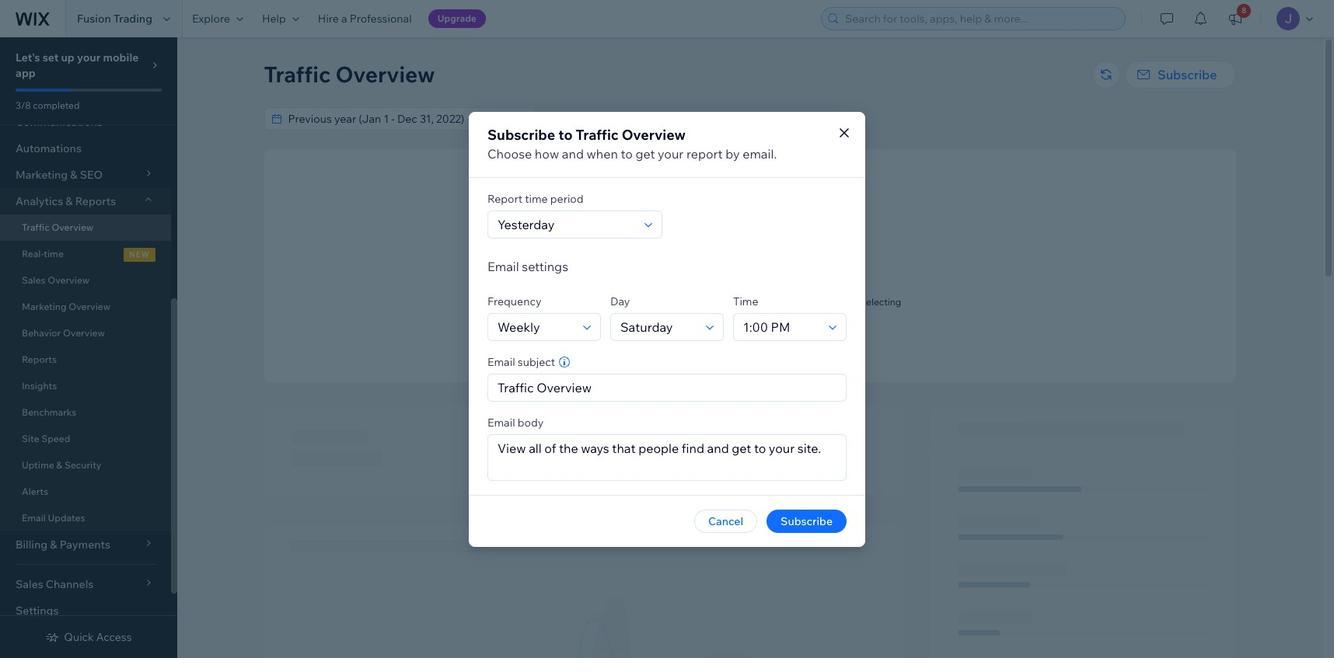 Task type: describe. For each thing, give the bounding box(es) containing it.
email settings
[[488, 259, 569, 274]]

subscribe inside subscribe to traffic overview choose how and when to get your report by email.
[[488, 126, 555, 143]]

email subject
[[488, 355, 555, 369]]

time inside 'not enough traffic looks like your site didn't have any traffic on those dates. try selecting another time period.'
[[742, 308, 761, 320]]

your inside let's set up your mobile app
[[77, 51, 101, 65]]

email for email settings
[[488, 259, 519, 274]]

3/8 completed
[[16, 100, 80, 111]]

compared
[[541, 112, 593, 126]]

try
[[846, 296, 860, 308]]

traffic inside sidebar element
[[22, 222, 50, 233]]

overview inside subscribe to traffic overview choose how and when to get your report by email.
[[622, 126, 686, 143]]

email updates link
[[0, 505, 171, 532]]

1
[[715, 112, 720, 126]]

time
[[733, 294, 759, 308]]

8
[[1242, 5, 1247, 16]]

analytics
[[16, 194, 63, 208]]

your inside 'not enough traffic looks like your site didn't have any traffic on those dates. try selecting another time period.'
[[643, 296, 663, 308]]

& for analytics
[[66, 194, 73, 208]]

have
[[710, 296, 730, 308]]

explore
[[192, 12, 230, 26]]

2021)
[[767, 112, 795, 126]]

completed
[[33, 100, 80, 111]]

0 horizontal spatial period
[[550, 192, 584, 206]]

like
[[626, 296, 641, 308]]

updates
[[48, 512, 85, 524]]

page skeleton image
[[264, 406, 1236, 659]]

Email body text field
[[488, 435, 846, 480]]

1 horizontal spatial traffic overview
[[264, 61, 435, 88]]

benchmarks
[[22, 407, 77, 418]]

quick
[[64, 631, 94, 645]]

dec
[[728, 112, 748, 126]]

email updates
[[22, 512, 85, 524]]

app
[[16, 66, 36, 80]]

insights
[[22, 380, 57, 392]]

0 vertical spatial subscribe
[[1158, 67, 1217, 82]]

1 horizontal spatial traffic
[[264, 61, 331, 88]]

hire a marketing expert
[[699, 335, 801, 346]]

body
[[518, 416, 544, 430]]

traffic overview inside sidebar element
[[22, 222, 94, 233]]

cancel button
[[694, 510, 757, 533]]

2 vertical spatial subscribe
[[781, 514, 833, 528]]

1 horizontal spatial subscribe button
[[1125, 61, 1236, 89]]

sales
[[22, 275, 46, 286]]

3/8
[[16, 100, 31, 111]]

enough
[[724, 278, 764, 292]]

quick access
[[64, 631, 132, 645]]

hire a professional
[[318, 12, 412, 26]]

professional
[[350, 12, 412, 26]]

marketing overview
[[22, 301, 111, 313]]

new
[[129, 250, 150, 260]]

previous
[[608, 112, 652, 126]]

fusion trading
[[77, 12, 152, 26]]

traffic overview link
[[0, 215, 171, 241]]

benchmarks link
[[0, 400, 171, 426]]

uptime & security link
[[0, 453, 171, 479]]

hire for hire a marketing expert
[[699, 335, 717, 346]]

quick access button
[[45, 631, 132, 645]]

settings
[[16, 604, 59, 618]]

let's set up your mobile app
[[16, 51, 139, 80]]

time for report
[[525, 192, 548, 206]]

set
[[43, 51, 59, 65]]

behavior overview link
[[0, 320, 171, 347]]

up
[[61, 51, 75, 65]]

real-time
[[22, 248, 64, 260]]

alerts link
[[0, 479, 171, 505]]

site
[[665, 296, 680, 308]]

1 vertical spatial subscribe button
[[767, 510, 847, 533]]

alerts
[[22, 486, 48, 498]]

time for real-
[[44, 248, 64, 260]]

those
[[791, 296, 816, 308]]

analytics & reports
[[16, 194, 116, 208]]

traffic inside subscribe to traffic overview choose how and when to get your report by email.
[[576, 126, 619, 143]]

frequency
[[488, 294, 542, 308]]

upgrade button
[[428, 9, 486, 28]]

sidebar element
[[0, 0, 177, 659]]

marketing overview link
[[0, 294, 171, 320]]

hire for hire a professional
[[318, 12, 339, 26]]

report
[[488, 192, 523, 206]]

let's
[[16, 51, 40, 65]]

insights link
[[0, 373, 171, 400]]

on
[[778, 296, 789, 308]]

selecting
[[862, 296, 902, 308]]

trading
[[113, 12, 152, 26]]

access
[[96, 631, 132, 645]]

another
[[706, 308, 740, 320]]

site speed
[[22, 433, 70, 445]]

upgrade
[[438, 12, 477, 24]]

reports inside dropdown button
[[75, 194, 116, 208]]

by
[[726, 146, 740, 161]]



Task type: vqa. For each thing, say whether or not it's contained in the screenshot.
Analytics &
yes



Task type: locate. For each thing, give the bounding box(es) containing it.
subscribe button
[[1125, 61, 1236, 89], [767, 510, 847, 533]]

behavior
[[22, 327, 61, 339]]

overview for marketing overview link
[[69, 301, 111, 313]]

email
[[488, 259, 519, 274], [488, 355, 515, 369], [488, 416, 515, 430], [22, 512, 46, 524]]

site speed link
[[0, 426, 171, 453]]

help button
[[253, 0, 309, 37]]

analytics & reports button
[[0, 188, 171, 215]]

1 horizontal spatial hire
[[699, 335, 717, 346]]

reports up insights
[[22, 354, 57, 366]]

1 vertical spatial reports
[[22, 354, 57, 366]]

settings
[[522, 259, 569, 274]]

traffic up on
[[766, 278, 798, 292]]

0 horizontal spatial hire
[[318, 12, 339, 26]]

0 vertical spatial reports
[[75, 194, 116, 208]]

choose
[[488, 146, 532, 161]]

2 horizontal spatial traffic
[[576, 126, 619, 143]]

subscribe to traffic overview choose how and when to get your report by email.
[[488, 126, 777, 161]]

0 horizontal spatial to
[[559, 126, 573, 143]]

1 horizontal spatial to
[[595, 112, 606, 126]]

8 button
[[1219, 0, 1253, 37]]

your right up
[[77, 51, 101, 65]]

hire a marketing expert link
[[699, 334, 801, 348]]

when
[[587, 146, 618, 161]]

0 horizontal spatial a
[[341, 12, 347, 26]]

email inside email updates link
[[22, 512, 46, 524]]

your right like
[[643, 296, 663, 308]]

overview down sales overview link
[[69, 301, 111, 313]]

period
[[654, 112, 687, 126], [550, 192, 584, 206]]

a
[[341, 12, 347, 26], [719, 335, 725, 346]]

None field
[[283, 108, 512, 130]]

2 vertical spatial time
[[742, 308, 761, 320]]

reports up traffic overview link
[[75, 194, 116, 208]]

subject
[[518, 355, 555, 369]]

overview up marketing overview
[[48, 275, 90, 286]]

period.
[[764, 308, 794, 320]]

uptime & security
[[22, 460, 101, 471]]

expert
[[773, 335, 801, 346]]

0 vertical spatial hire
[[318, 12, 339, 26]]

1 horizontal spatial period
[[654, 112, 687, 126]]

traffic down help button
[[264, 61, 331, 88]]

subscribe
[[1158, 67, 1217, 82], [488, 126, 555, 143], [781, 514, 833, 528]]

real-
[[22, 248, 44, 260]]

2 horizontal spatial time
[[742, 308, 761, 320]]

overview down analytics & reports
[[52, 222, 94, 233]]

a left marketing
[[719, 335, 725, 346]]

0 horizontal spatial traffic overview
[[22, 222, 94, 233]]

& for uptime
[[56, 460, 62, 471]]

settings link
[[0, 598, 171, 624]]

0 vertical spatial traffic
[[766, 278, 798, 292]]

1 vertical spatial &
[[56, 460, 62, 471]]

1 horizontal spatial reports
[[75, 194, 116, 208]]

0 vertical spatial traffic overview
[[264, 61, 435, 88]]

traffic down analytics
[[22, 222, 50, 233]]

sales overview
[[22, 275, 90, 286]]

behavior overview
[[22, 327, 105, 339]]

Day field
[[616, 314, 701, 340]]

1 horizontal spatial a
[[719, 335, 725, 346]]

0 horizontal spatial time
[[44, 248, 64, 260]]

not
[[702, 278, 722, 292]]

1 vertical spatial your
[[658, 146, 684, 161]]

email for email updates
[[22, 512, 46, 524]]

dates.
[[818, 296, 844, 308]]

traffic left on
[[750, 296, 776, 308]]

1 vertical spatial time
[[44, 248, 64, 260]]

0 vertical spatial &
[[66, 194, 73, 208]]

hire right help button
[[318, 12, 339, 26]]

1 vertical spatial traffic overview
[[22, 222, 94, 233]]

to left previous
[[595, 112, 606, 126]]

your
[[77, 51, 101, 65], [658, 146, 684, 161], [643, 296, 663, 308]]

2 horizontal spatial subscribe
[[1158, 67, 1217, 82]]

Search for tools, apps, help & more... field
[[841, 8, 1121, 30]]

get
[[636, 146, 655, 161]]

didn't
[[682, 296, 707, 308]]

0 vertical spatial subscribe button
[[1125, 61, 1236, 89]]

email for email body
[[488, 416, 515, 430]]

to left "get"
[[621, 146, 633, 161]]

to for previous
[[595, 112, 606, 126]]

marketing
[[727, 335, 771, 346]]

& inside dropdown button
[[66, 194, 73, 208]]

Email subject field
[[493, 374, 841, 401]]

mobile
[[103, 51, 139, 65]]

your inside subscribe to traffic overview choose how and when to get your report by email.
[[658, 146, 684, 161]]

marketing
[[22, 301, 67, 313]]

overview for sales overview link
[[48, 275, 90, 286]]

to up and
[[559, 126, 573, 143]]

how
[[535, 146, 559, 161]]

security
[[64, 460, 101, 471]]

day
[[610, 294, 630, 308]]

1 horizontal spatial time
[[525, 192, 548, 206]]

time up the sales overview
[[44, 248, 64, 260]]

reports link
[[0, 347, 171, 373]]

1 vertical spatial subscribe
[[488, 126, 555, 143]]

traffic up when
[[576, 126, 619, 143]]

1 horizontal spatial &
[[66, 194, 73, 208]]

0 vertical spatial time
[[525, 192, 548, 206]]

site
[[22, 433, 39, 445]]

2 horizontal spatial to
[[621, 146, 633, 161]]

uptime
[[22, 460, 54, 471]]

1 vertical spatial period
[[550, 192, 584, 206]]

speed
[[41, 433, 70, 445]]

time right report
[[525, 192, 548, 206]]

(jan
[[690, 112, 712, 126]]

time up hire a marketing expert link
[[742, 308, 761, 320]]

0 horizontal spatial traffic
[[22, 222, 50, 233]]

email down alerts
[[22, 512, 46, 524]]

0 vertical spatial period
[[654, 112, 687, 126]]

email left subject
[[488, 355, 515, 369]]

fusion
[[77, 12, 111, 26]]

1 vertical spatial traffic
[[750, 296, 776, 308]]

0 horizontal spatial &
[[56, 460, 62, 471]]

compared to previous period (jan 1 - dec 31, 2021)
[[541, 112, 795, 126]]

to for traffic
[[559, 126, 573, 143]]

Frequency field
[[493, 314, 579, 340]]

0 vertical spatial your
[[77, 51, 101, 65]]

not enough traffic looks like your site didn't have any traffic on those dates. try selecting another time period.
[[599, 278, 902, 320]]

overview for traffic overview link
[[52, 222, 94, 233]]

email left body
[[488, 416, 515, 430]]

period left (jan
[[654, 112, 687, 126]]

0 vertical spatial a
[[341, 12, 347, 26]]

traffic overview down hire a professional link
[[264, 61, 435, 88]]

0 horizontal spatial reports
[[22, 354, 57, 366]]

reports
[[75, 194, 116, 208], [22, 354, 57, 366]]

email up frequency
[[488, 259, 519, 274]]

automations link
[[0, 135, 171, 162]]

0 vertical spatial traffic
[[264, 61, 331, 88]]

hire down another
[[699, 335, 717, 346]]

email for email subject
[[488, 355, 515, 369]]

traffic
[[264, 61, 331, 88], [576, 126, 619, 143], [22, 222, 50, 233]]

email body
[[488, 416, 544, 430]]

and
[[562, 146, 584, 161]]

report time period
[[488, 192, 584, 206]]

2 vertical spatial your
[[643, 296, 663, 308]]

1 vertical spatial hire
[[699, 335, 717, 346]]

time inside sidebar element
[[44, 248, 64, 260]]

31,
[[751, 112, 765, 126]]

-
[[722, 112, 726, 126]]

1 vertical spatial a
[[719, 335, 725, 346]]

a for professional
[[341, 12, 347, 26]]

to
[[595, 112, 606, 126], [559, 126, 573, 143], [621, 146, 633, 161]]

a left professional
[[341, 12, 347, 26]]

cancel
[[708, 514, 744, 528]]

report
[[687, 146, 723, 161]]

email.
[[743, 146, 777, 161]]

0 horizontal spatial subscribe button
[[767, 510, 847, 533]]

time
[[525, 192, 548, 206], [44, 248, 64, 260], [742, 308, 761, 320]]

1 horizontal spatial subscribe
[[781, 514, 833, 528]]

overview down professional
[[336, 61, 435, 88]]

2 vertical spatial traffic
[[22, 222, 50, 233]]

Time field
[[739, 314, 824, 340]]

your right "get"
[[658, 146, 684, 161]]

& right the uptime
[[56, 460, 62, 471]]

automations
[[16, 142, 82, 156]]

overview for behavior overview link
[[63, 327, 105, 339]]

hire a professional link
[[309, 0, 421, 37]]

help
[[262, 12, 286, 26]]

1 vertical spatial traffic
[[576, 126, 619, 143]]

sales overview link
[[0, 268, 171, 294]]

period up report time period field
[[550, 192, 584, 206]]

overview up "get"
[[622, 126, 686, 143]]

overview down marketing overview link
[[63, 327, 105, 339]]

Report time period field
[[493, 211, 640, 238]]

traffic overview down analytics & reports
[[22, 222, 94, 233]]

0 horizontal spatial subscribe
[[488, 126, 555, 143]]

looks
[[599, 296, 624, 308]]

a for marketing
[[719, 335, 725, 346]]

& right analytics
[[66, 194, 73, 208]]



